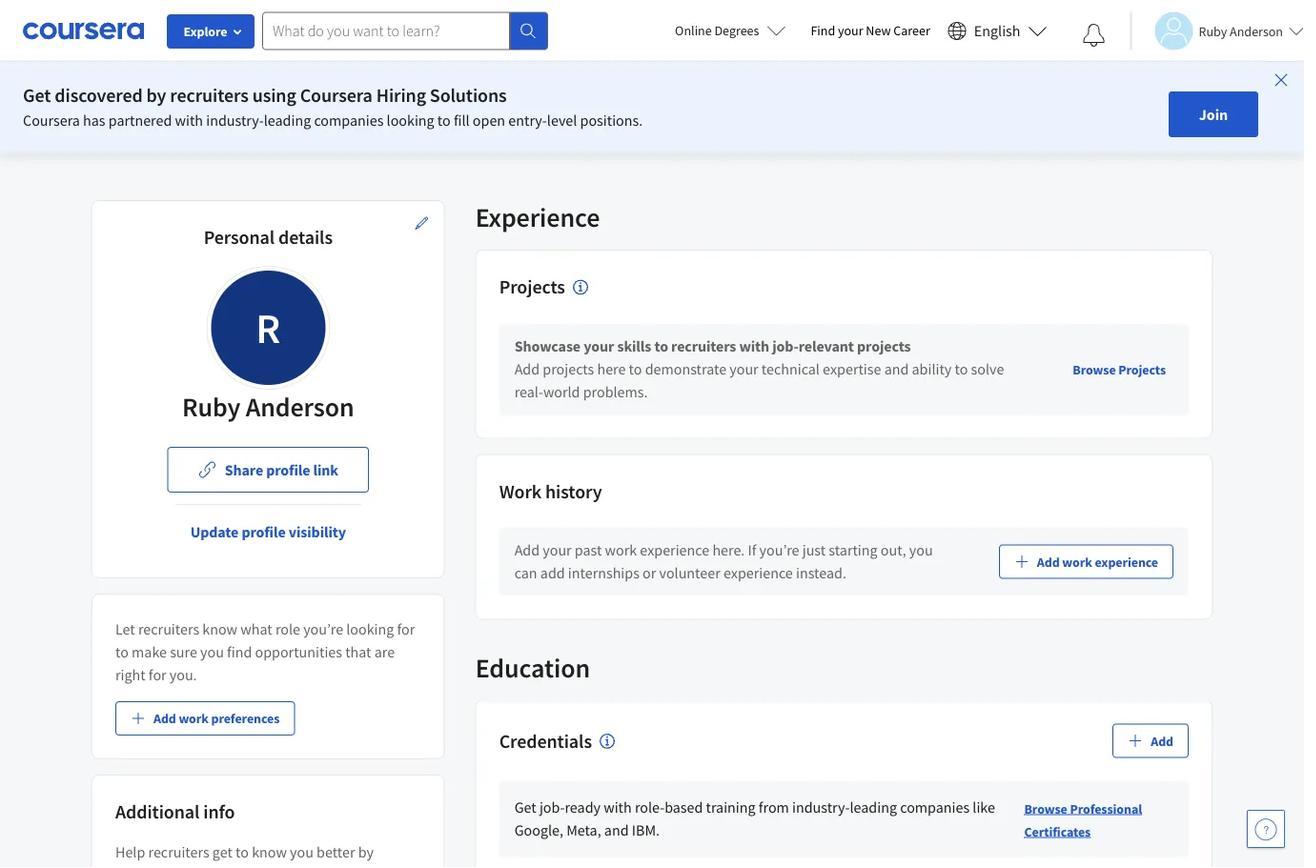 Task type: locate. For each thing, give the bounding box(es) containing it.
industry- down 'using'
[[206, 111, 264, 130]]

leading inside 'get discovered by recruiters using coursera hiring solutions coursera has partnered with industry-leading companies looking to fill open entry-level positions.'
[[264, 111, 311, 130]]

credentials
[[499, 729, 592, 753]]

0 vertical spatial get
[[23, 83, 51, 107]]

that
[[345, 643, 371, 662]]

here
[[597, 360, 626, 379]]

can
[[515, 564, 537, 583]]

your left technical
[[730, 360, 759, 379]]

to left fill
[[438, 111, 451, 130]]

get inside 'get discovered by recruiters using coursera hiring solutions coursera has partnered with industry-leading companies looking to fill open entry-level positions.'
[[23, 83, 51, 107]]

let recruiters know what role you're looking for to make sure you find opportunities that are right for you.
[[115, 620, 415, 685]]

for
[[397, 620, 415, 639], [149, 666, 166, 685]]

1 horizontal spatial with
[[604, 799, 632, 818]]

0 vertical spatial with
[[175, 111, 203, 130]]

new
[[866, 22, 891, 39]]

like
[[973, 799, 995, 818]]

1 horizontal spatial for
[[397, 620, 415, 639]]

companies
[[314, 111, 384, 130], [900, 799, 970, 818]]

your right the find in the top of the page
[[838, 22, 863, 39]]

sure
[[170, 643, 197, 662]]

1 vertical spatial leading
[[850, 799, 897, 818]]

add work preferences
[[154, 710, 280, 728]]

industry- right from
[[792, 799, 850, 818]]

1 horizontal spatial by
[[358, 843, 374, 862]]

ruby up join button
[[1199, 22, 1227, 40]]

job- inside 'get job-ready with role-based training from industry-leading companies like google, meta, and ibm.'
[[540, 799, 565, 818]]

with up technical
[[739, 337, 770, 356]]

add work experience
[[1037, 554, 1159, 571]]

1 horizontal spatial browse
[[1073, 361, 1116, 378]]

you left a
[[265, 866, 288, 868]]

0 vertical spatial looking
[[387, 111, 434, 130]]

edit image
[[414, 215, 430, 231]]

add inside add your past work experience here. if you're just starting out, you can add internships or volunteer experience instead.
[[515, 541, 540, 560]]

history
[[545, 480, 602, 504]]

1 vertical spatial with
[[739, 337, 770, 356]]

find your new career link
[[801, 19, 940, 43]]

to down let
[[115, 643, 129, 662]]

know up find
[[202, 620, 237, 639]]

1 horizontal spatial what
[[241, 620, 272, 639]]

0 horizontal spatial you're
[[303, 620, 343, 639]]

get up google,
[[515, 799, 537, 818]]

0 vertical spatial anderson
[[1230, 22, 1283, 40]]

ruby inside popup button
[[1199, 22, 1227, 40]]

past
[[575, 541, 602, 560]]

ibm.
[[632, 822, 660, 841]]

1 horizontal spatial ruby
[[1199, 22, 1227, 40]]

visibility
[[289, 523, 346, 542]]

english button
[[940, 0, 1055, 62]]

0 horizontal spatial for
[[149, 666, 166, 685]]

with right partnered
[[175, 111, 203, 130]]

you're right if
[[760, 541, 800, 560]]

looking inside 'get discovered by recruiters using coursera hiring solutions coursera has partnered with industry-leading companies looking to fill open entry-level positions.'
[[387, 111, 434, 130]]

1 vertical spatial industry-
[[792, 799, 850, 818]]

and left ibm.
[[604, 822, 629, 841]]

add your past work experience here. if you're just starting out, you can add internships or volunteer experience instead.
[[515, 541, 933, 583]]

recruiters inside let recruiters know what role you're looking for to make sure you find opportunities that are right for you.
[[138, 620, 199, 639]]

2 horizontal spatial with
[[739, 337, 770, 356]]

recruiters up sure
[[138, 620, 199, 639]]

based
[[665, 799, 703, 818]]

to left solve
[[955, 360, 968, 379]]

and
[[885, 360, 909, 379], [604, 822, 629, 841]]

work history
[[499, 480, 602, 504]]

2 horizontal spatial work
[[1063, 554, 1092, 571]]

what up find
[[241, 620, 272, 639]]

additional
[[115, 800, 200, 824]]

to inside "help recruiters get to know you better by describing what makes you a great candidat"
[[236, 843, 249, 862]]

by right better
[[358, 843, 374, 862]]

1 vertical spatial anderson
[[246, 390, 354, 424]]

0 horizontal spatial leading
[[264, 111, 311, 130]]

you inside let recruiters know what role you're looking for to make sure you find opportunities that are right for you.
[[200, 643, 224, 662]]

work
[[605, 541, 637, 560], [1063, 554, 1092, 571], [179, 710, 209, 728]]

industry- inside 'get discovered by recruiters using coursera hiring solutions coursera has partnered with industry-leading companies looking to fill open entry-level positions.'
[[206, 111, 264, 130]]

with inside 'get job-ready with role-based training from industry-leading companies like google, meta, and ibm.'
[[604, 799, 632, 818]]

0 horizontal spatial ruby anderson
[[182, 390, 354, 424]]

ruby up share
[[182, 390, 241, 424]]

browse projects
[[1073, 361, 1166, 378]]

0 horizontal spatial what
[[185, 866, 217, 868]]

1 horizontal spatial anderson
[[1230, 22, 1283, 40]]

0 vertical spatial and
[[885, 360, 909, 379]]

experience
[[640, 541, 710, 560], [1095, 554, 1159, 571], [724, 564, 793, 583]]

0 vertical spatial job-
[[773, 337, 799, 356]]

0 vertical spatial industry-
[[206, 111, 264, 130]]

0 vertical spatial by
[[146, 83, 166, 107]]

0 horizontal spatial browse
[[1025, 801, 1068, 818]]

2 horizontal spatial experience
[[1095, 554, 1159, 571]]

training
[[706, 799, 756, 818]]

browse professional certificates
[[1025, 801, 1142, 841]]

1 vertical spatial for
[[149, 666, 166, 685]]

None search field
[[262, 12, 548, 50]]

0 horizontal spatial work
[[179, 710, 209, 728]]

browse
[[1073, 361, 1116, 378], [1025, 801, 1068, 818]]

projects up world
[[543, 360, 594, 379]]

real-
[[515, 383, 543, 402]]

1 vertical spatial companies
[[900, 799, 970, 818]]

additional info
[[115, 800, 235, 824]]

online degrees button
[[660, 10, 801, 51]]

0 vertical spatial browse
[[1073, 361, 1116, 378]]

ruby anderson up share profile link button
[[182, 390, 354, 424]]

browse inside button
[[1073, 361, 1116, 378]]

companies down "hiring"
[[314, 111, 384, 130]]

your up here
[[584, 337, 614, 356]]

1 horizontal spatial know
[[252, 843, 287, 862]]

update
[[190, 523, 239, 542]]

1 vertical spatial know
[[252, 843, 287, 862]]

you left find
[[200, 643, 224, 662]]

your inside add your past work experience here. if you're just starting out, you can add internships or volunteer experience instead.
[[543, 541, 572, 560]]

help recruiters get to know you better by describing what makes you a great candidat
[[115, 843, 401, 868]]

english
[[974, 21, 1021, 41]]

ruby anderson
[[1199, 22, 1283, 40], [182, 390, 354, 424]]

1 vertical spatial job-
[[540, 799, 565, 818]]

join button
[[1169, 92, 1259, 137]]

get discovered by recruiters using coursera hiring solutions coursera has partnered with industry-leading companies looking to fill open entry-level positions.
[[23, 83, 643, 130]]

job-
[[773, 337, 799, 356], [540, 799, 565, 818]]

here.
[[713, 541, 745, 560]]

work for add work experience
[[1063, 554, 1092, 571]]

internships
[[568, 564, 640, 583]]

anderson
[[1230, 22, 1283, 40], [246, 390, 354, 424]]

1 horizontal spatial companies
[[900, 799, 970, 818]]

to up makes
[[236, 843, 249, 862]]

makes
[[220, 866, 262, 868]]

better
[[317, 843, 355, 862]]

1 horizontal spatial projects
[[857, 337, 911, 356]]

1 vertical spatial ruby
[[182, 390, 241, 424]]

with
[[175, 111, 203, 130], [739, 337, 770, 356], [604, 799, 632, 818]]

you
[[910, 541, 933, 560], [200, 643, 224, 662], [290, 843, 314, 862], [265, 866, 288, 868]]

to inside 'get discovered by recruiters using coursera hiring solutions coursera has partnered with industry-leading companies looking to fill open entry-level positions.'
[[438, 111, 451, 130]]

recruiters down explore popup button
[[170, 83, 249, 107]]

by
[[146, 83, 166, 107], [358, 843, 374, 862]]

add work experience button
[[999, 545, 1174, 579]]

What do you want to learn? text field
[[262, 12, 510, 50]]

experience inside button
[[1095, 554, 1159, 571]]

0 horizontal spatial experience
[[640, 541, 710, 560]]

1 vertical spatial what
[[185, 866, 217, 868]]

add inside add work preferences 'button'
[[154, 710, 176, 728]]

leading
[[264, 111, 311, 130], [850, 799, 897, 818]]

your
[[838, 22, 863, 39], [584, 337, 614, 356], [730, 360, 759, 379], [543, 541, 572, 560]]

0 horizontal spatial coursera
[[23, 111, 80, 130]]

0 vertical spatial you're
[[760, 541, 800, 560]]

know inside let recruiters know what role you're looking for to make sure you find opportunities that are right for you.
[[202, 620, 237, 639]]

1 vertical spatial profile
[[242, 523, 286, 542]]

0 vertical spatial companies
[[314, 111, 384, 130]]

with left role-
[[604, 799, 632, 818]]

0 horizontal spatial and
[[604, 822, 629, 841]]

and inside showcase your skills to recruiters with job-relevant projects add projects here to demonstrate your technical expertise and ability to solve real-world problems.
[[885, 360, 909, 379]]

and left ability
[[885, 360, 909, 379]]

profile for share
[[266, 461, 310, 480]]

add
[[515, 360, 540, 379], [515, 541, 540, 560], [1037, 554, 1060, 571], [154, 710, 176, 728], [1151, 733, 1174, 750]]

are
[[374, 643, 395, 662]]

0 horizontal spatial companies
[[314, 111, 384, 130]]

get inside 'get job-ready with role-based training from industry-leading companies like google, meta, and ibm.'
[[515, 799, 537, 818]]

1 vertical spatial by
[[358, 843, 374, 862]]

0 vertical spatial what
[[241, 620, 272, 639]]

leading inside 'get job-ready with role-based training from industry-leading companies like google, meta, and ibm.'
[[850, 799, 897, 818]]

0 vertical spatial projects
[[499, 275, 565, 299]]

with inside 'get discovered by recruiters using coursera hiring solutions coursera has partnered with industry-leading companies looking to fill open entry-level positions.'
[[175, 111, 203, 130]]

0 horizontal spatial know
[[202, 620, 237, 639]]

get
[[212, 843, 233, 862]]

know up makes
[[252, 843, 287, 862]]

solve
[[971, 360, 1004, 379]]

0 horizontal spatial get
[[23, 83, 51, 107]]

if
[[748, 541, 757, 560]]

by inside 'get discovered by recruiters using coursera hiring solutions coursera has partnered with industry-leading companies looking to fill open entry-level positions.'
[[146, 83, 166, 107]]

1 horizontal spatial projects
[[1119, 361, 1166, 378]]

join
[[1199, 105, 1228, 124]]

companies left 'like'
[[900, 799, 970, 818]]

0 horizontal spatial job-
[[540, 799, 565, 818]]

1 vertical spatial projects
[[543, 360, 594, 379]]

browse projects button
[[1065, 353, 1174, 387]]

add work preferences button
[[115, 702, 295, 736]]

job- up google,
[[540, 799, 565, 818]]

1 horizontal spatial get
[[515, 799, 537, 818]]

r button
[[206, 266, 330, 390]]

find your new career
[[811, 22, 930, 39]]

to inside let recruiters know what role you're looking for to make sure you find opportunities that are right for you.
[[115, 643, 129, 662]]

0 vertical spatial coursera
[[300, 83, 373, 107]]

1 horizontal spatial ruby anderson
[[1199, 22, 1283, 40]]

anderson up share profile link
[[246, 390, 354, 424]]

you for sure
[[200, 643, 224, 662]]

ruby anderson inside popup button
[[1199, 22, 1283, 40]]

profile left link
[[266, 461, 310, 480]]

1 horizontal spatial job-
[[773, 337, 799, 356]]

ruby anderson up join button
[[1199, 22, 1283, 40]]

what inside let recruiters know what role you're looking for to make sure you find opportunities that are right for you.
[[241, 620, 272, 639]]

showcase your skills to recruiters with job-relevant projects add projects here to demonstrate your technical expertise and ability to solve real-world problems.
[[515, 337, 1004, 402]]

profile for update
[[242, 523, 286, 542]]

1 vertical spatial you're
[[303, 620, 343, 639]]

discovered
[[55, 83, 143, 107]]

2 vertical spatial with
[[604, 799, 632, 818]]

1 horizontal spatial leading
[[850, 799, 897, 818]]

work inside 'button'
[[179, 710, 209, 728]]

0 vertical spatial ruby anderson
[[1199, 22, 1283, 40]]

0 horizontal spatial anderson
[[246, 390, 354, 424]]

looking up that
[[346, 620, 394, 639]]

great
[[302, 866, 335, 868]]

0 vertical spatial profile
[[266, 461, 310, 480]]

your up add
[[543, 541, 572, 560]]

0 horizontal spatial with
[[175, 111, 203, 130]]

relevant
[[799, 337, 854, 356]]

by up partnered
[[146, 83, 166, 107]]

you inside add your past work experience here. if you're just starting out, you can add internships or volunteer experience instead.
[[910, 541, 933, 560]]

1 horizontal spatial industry-
[[792, 799, 850, 818]]

using
[[252, 83, 296, 107]]

coursera left has
[[23, 111, 80, 130]]

coursera right 'using'
[[300, 83, 373, 107]]

looking inside let recruiters know what role you're looking for to make sure you find opportunities that are right for you.
[[346, 620, 394, 639]]

job- up technical
[[773, 337, 799, 356]]

online degrees
[[675, 22, 759, 39]]

0 vertical spatial know
[[202, 620, 237, 639]]

you're up opportunities
[[303, 620, 343, 639]]

1 horizontal spatial work
[[605, 541, 637, 560]]

r
[[256, 301, 281, 354]]

profile right update
[[242, 523, 286, 542]]

looking down "hiring"
[[387, 111, 434, 130]]

work inside button
[[1063, 554, 1092, 571]]

1 vertical spatial get
[[515, 799, 537, 818]]

what
[[241, 620, 272, 639], [185, 866, 217, 868]]

1 vertical spatial and
[[604, 822, 629, 841]]

projects up expertise
[[857, 337, 911, 356]]

0 horizontal spatial projects
[[499, 275, 565, 299]]

get left discovered
[[23, 83, 51, 107]]

share profile link button
[[167, 447, 369, 493]]

you right 'out,'
[[910, 541, 933, 560]]

add inside add work experience button
[[1037, 554, 1060, 571]]

0 horizontal spatial industry-
[[206, 111, 264, 130]]

personal details
[[204, 226, 333, 249]]

0 vertical spatial ruby
[[1199, 22, 1227, 40]]

instead.
[[796, 564, 847, 583]]

recruiters up demonstrate
[[671, 337, 736, 356]]

what down get
[[185, 866, 217, 868]]

anderson up join button
[[1230, 22, 1283, 40]]

1 vertical spatial looking
[[346, 620, 394, 639]]

1 vertical spatial browse
[[1025, 801, 1068, 818]]

preferences
[[211, 710, 280, 728]]

looking
[[387, 111, 434, 130], [346, 620, 394, 639]]

0 horizontal spatial by
[[146, 83, 166, 107]]

recruiters inside showcase your skills to recruiters with job-relevant projects add projects here to demonstrate your technical expertise and ability to solve real-world problems.
[[671, 337, 736, 356]]

browse inside browse professional certificates
[[1025, 801, 1068, 818]]

job- inside showcase your skills to recruiters with job-relevant projects add projects here to demonstrate your technical expertise and ability to solve real-world problems.
[[773, 337, 799, 356]]

recruiters up describing
[[148, 843, 209, 862]]

0 vertical spatial leading
[[264, 111, 311, 130]]

1 horizontal spatial coursera
[[300, 83, 373, 107]]

your for to
[[584, 337, 614, 356]]

1 vertical spatial projects
[[1119, 361, 1166, 378]]

1 horizontal spatial and
[[885, 360, 909, 379]]

1 horizontal spatial you're
[[760, 541, 800, 560]]



Task type: vqa. For each thing, say whether or not it's contained in the screenshot.
7,000+
no



Task type: describe. For each thing, give the bounding box(es) containing it.
know inside "help recruiters get to know you better by describing what makes you a great candidat"
[[252, 843, 287, 862]]

browse for browse professional certificates
[[1025, 801, 1068, 818]]

solutions
[[430, 83, 507, 107]]

share
[[225, 461, 263, 480]]

industry- inside 'get job-ready with role-based training from industry-leading companies like google, meta, and ibm.'
[[792, 799, 850, 818]]

details
[[278, 226, 333, 249]]

link
[[313, 461, 339, 480]]

get for job-
[[515, 799, 537, 818]]

anderson inside popup button
[[1230, 22, 1283, 40]]

problems.
[[583, 383, 648, 402]]

add for add work experience
[[1037, 554, 1060, 571]]

make
[[132, 643, 167, 662]]

find
[[811, 22, 835, 39]]

info
[[203, 800, 235, 824]]

1 vertical spatial ruby anderson
[[182, 390, 354, 424]]

help
[[115, 843, 145, 862]]

ruby anderson button
[[1130, 12, 1304, 50]]

add inside add button
[[1151, 733, 1174, 750]]

education
[[475, 651, 590, 685]]

you're inside let recruiters know what role you're looking for to make sure you find opportunities that are right for you.
[[303, 620, 343, 639]]

and inside 'get job-ready with role-based training from industry-leading companies like google, meta, and ibm.'
[[604, 822, 629, 841]]

help center image
[[1255, 818, 1278, 841]]

personal
[[204, 226, 275, 249]]

show notifications image
[[1083, 24, 1106, 47]]

information about credentials section image
[[600, 734, 615, 750]]

technical
[[762, 360, 820, 379]]

partnered
[[108, 111, 172, 130]]

work
[[499, 480, 542, 504]]

0 vertical spatial for
[[397, 620, 415, 639]]

you.
[[170, 666, 197, 685]]

role
[[275, 620, 300, 639]]

skills
[[617, 337, 652, 356]]

0 horizontal spatial projects
[[543, 360, 594, 379]]

you for makes
[[265, 866, 288, 868]]

demonstrate
[[645, 360, 727, 379]]

level
[[547, 111, 577, 130]]

career
[[894, 22, 930, 39]]

1 horizontal spatial experience
[[724, 564, 793, 583]]

what inside "help recruiters get to know you better by describing what makes you a great candidat"
[[185, 866, 217, 868]]

expertise
[[823, 360, 881, 379]]

opportunities
[[255, 643, 342, 662]]

add
[[540, 564, 565, 583]]

to right skills in the top left of the page
[[655, 337, 668, 356]]

you for out,
[[910, 541, 933, 560]]

work for add work preferences
[[179, 710, 209, 728]]

companies inside 'get discovered by recruiters using coursera hiring solutions coursera has partnered with industry-leading companies looking to fill open entry-level positions.'
[[314, 111, 384, 130]]

role-
[[635, 799, 665, 818]]

update profile visibility button
[[175, 509, 361, 555]]

degrees
[[715, 22, 759, 39]]

by inside "help recruiters get to know you better by describing what makes you a great candidat"
[[358, 843, 374, 862]]

your for work
[[543, 541, 572, 560]]

with inside showcase your skills to recruiters with job-relevant projects add projects here to demonstrate your technical expertise and ability to solve real-world problems.
[[739, 337, 770, 356]]

coursera image
[[23, 15, 144, 46]]

to down skills in the top left of the page
[[629, 360, 642, 379]]

explore button
[[167, 14, 255, 49]]

0 horizontal spatial ruby
[[182, 390, 241, 424]]

hiring
[[376, 83, 426, 107]]

recruiters inside "help recruiters get to know you better by describing what makes you a great candidat"
[[148, 843, 209, 862]]

has
[[83, 111, 105, 130]]

recruiters inside 'get discovered by recruiters using coursera hiring solutions coursera has partnered with industry-leading companies looking to fill open entry-level positions.'
[[170, 83, 249, 107]]

experience
[[475, 201, 600, 234]]

share profile link
[[225, 461, 339, 480]]

fill
[[454, 111, 470, 130]]

you up a
[[290, 843, 314, 862]]

open
[[473, 111, 505, 130]]

add inside showcase your skills to recruiters with job-relevant projects add projects here to demonstrate your technical expertise and ability to solve real-world problems.
[[515, 360, 540, 379]]

find
[[227, 643, 252, 662]]

browse for browse projects
[[1073, 361, 1116, 378]]

your for career
[[838, 22, 863, 39]]

describing
[[115, 866, 182, 868]]

work inside add your past work experience here. if you're just starting out, you can add internships or volunteer experience instead.
[[605, 541, 637, 560]]

showcase
[[515, 337, 581, 356]]

right
[[115, 666, 146, 685]]

0 vertical spatial projects
[[857, 337, 911, 356]]

ready
[[565, 799, 601, 818]]

get for discovered
[[23, 83, 51, 107]]

update profile visibility
[[190, 523, 346, 542]]

add for add work preferences
[[154, 710, 176, 728]]

google,
[[515, 822, 563, 841]]

or
[[643, 564, 656, 583]]

companies inside 'get job-ready with role-based training from industry-leading companies like google, meta, and ibm.'
[[900, 799, 970, 818]]

out,
[[881, 541, 906, 560]]

world
[[543, 383, 580, 402]]

volunteer
[[659, 564, 721, 583]]

information about the projects section image
[[573, 280, 588, 295]]

positions.
[[580, 111, 643, 130]]

1 vertical spatial coursera
[[23, 111, 80, 130]]

projects inside button
[[1119, 361, 1166, 378]]

explore
[[184, 23, 227, 40]]

let
[[115, 620, 135, 639]]

add for add your past work experience here. if you're just starting out, you can add internships or volunteer experience instead.
[[515, 541, 540, 560]]

entry-
[[509, 111, 547, 130]]

online
[[675, 22, 712, 39]]

certificates
[[1025, 824, 1091, 841]]

ability
[[912, 360, 952, 379]]

just
[[803, 541, 826, 560]]

professional
[[1070, 801, 1142, 818]]

you're inside add your past work experience here. if you're just starting out, you can add internships or volunteer experience instead.
[[760, 541, 800, 560]]

meta,
[[567, 822, 601, 841]]

from
[[759, 799, 789, 818]]



